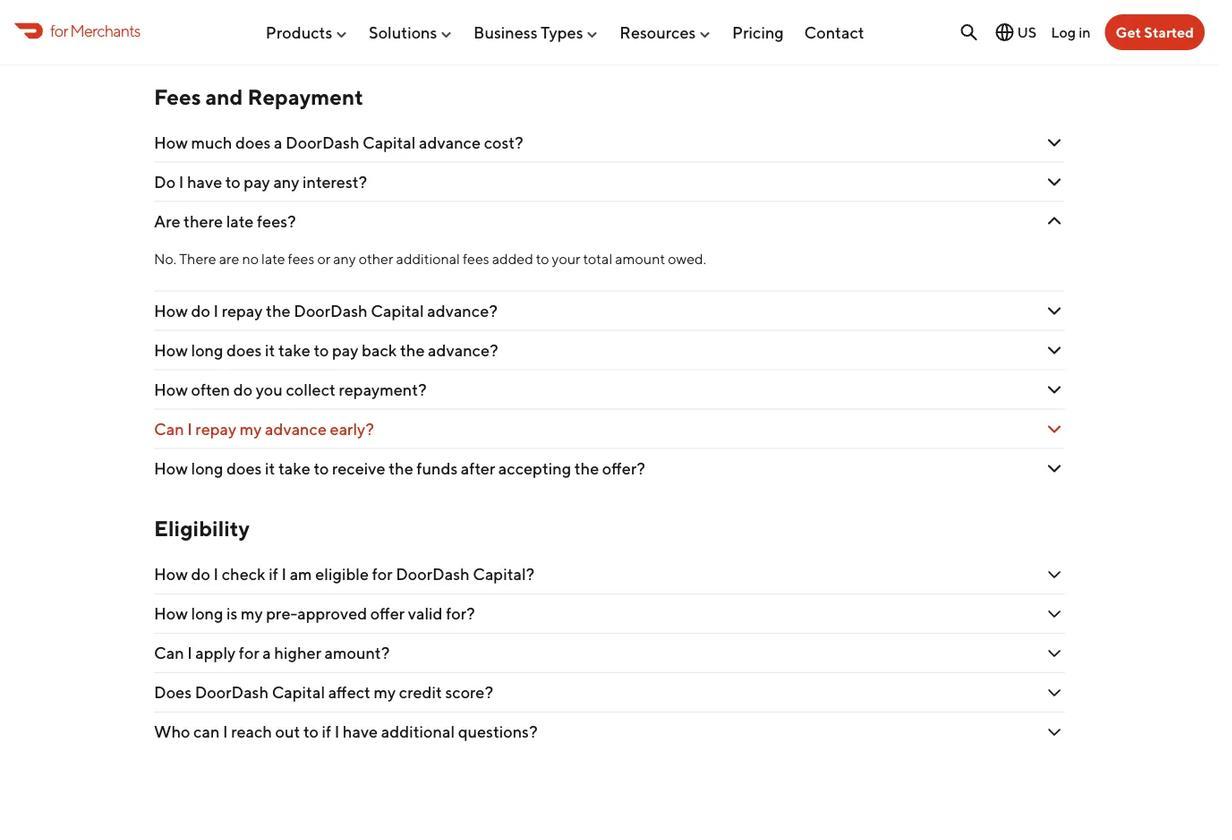 Task type: vqa. For each thing, say whether or not it's contained in the screenshot.
to
yes



Task type: locate. For each thing, give the bounding box(es) containing it.
fees
[[154, 84, 201, 110]]

0 horizontal spatial if
[[269, 565, 278, 584]]

additional for other
[[396, 250, 460, 267]]

1 horizontal spatial have
[[343, 723, 378, 742]]

2 long from the top
[[191, 459, 223, 478]]

additional right other
[[396, 250, 460, 267]]

3 long from the top
[[191, 605, 223, 624]]

repay
[[222, 301, 263, 321], [195, 420, 237, 439]]

to up 'are there late fees?'
[[225, 172, 241, 192]]

have down affect
[[343, 723, 378, 742]]

i
[[179, 172, 184, 192], [214, 301, 219, 321], [187, 420, 192, 439], [214, 565, 219, 584], [282, 565, 287, 584], [187, 644, 192, 663], [223, 723, 228, 742], [335, 723, 340, 742]]

how for how do i repay the doordash capital advance?
[[154, 301, 188, 321]]

0 vertical spatial long
[[191, 341, 223, 360]]

capital up interest?
[[363, 133, 416, 152]]

2 chevron down image from the top
[[1044, 172, 1065, 193]]

late left the fees?
[[226, 212, 254, 231]]

take
[[278, 341, 311, 360], [278, 459, 311, 478]]

pay up the fees?
[[244, 172, 270, 192]]

chevron down image
[[1044, 26, 1065, 47], [1044, 211, 1065, 232], [1044, 300, 1065, 322], [1044, 564, 1065, 586], [1044, 604, 1065, 625], [1044, 643, 1065, 665], [1044, 722, 1065, 743]]

1 long from the top
[[191, 341, 223, 360]]

long up often
[[191, 341, 223, 360]]

have
[[187, 172, 222, 192], [343, 723, 378, 742]]

0 horizontal spatial fees
[[288, 250, 315, 267]]

my
[[240, 420, 262, 439], [241, 605, 263, 624], [374, 683, 396, 703]]

the
[[266, 301, 291, 321], [400, 341, 425, 360], [389, 459, 413, 478], [575, 459, 599, 478]]

how long is my pre-approved offer valid for?
[[154, 605, 475, 624]]

7 chevron down image from the top
[[1044, 682, 1065, 704]]

1 vertical spatial can
[[154, 644, 184, 663]]

4 chevron down image from the top
[[1044, 379, 1065, 401]]

a left higher
[[263, 644, 271, 663]]

do i have to pay any interest?
[[154, 172, 367, 192]]

doordash up interest?
[[286, 133, 359, 152]]

1 it from the top
[[265, 341, 275, 360]]

is right what
[[199, 27, 210, 46]]

1 vertical spatial my
[[241, 605, 263, 624]]

0 vertical spatial capital
[[363, 133, 416, 152]]

a up do i have to pay any interest? at the left of the page
[[274, 133, 282, 152]]

1 vertical spatial advance
[[265, 420, 327, 439]]

0 vertical spatial have
[[187, 172, 222, 192]]

1 vertical spatial additional
[[381, 723, 455, 742]]

1 vertical spatial if
[[322, 723, 331, 742]]

any right or
[[333, 250, 356, 267]]

any up the fees?
[[273, 172, 299, 192]]

for left 'merchants'
[[50, 21, 68, 40]]

do left you
[[233, 380, 253, 399]]

chevron down image
[[1044, 132, 1065, 154], [1044, 172, 1065, 193], [1044, 340, 1065, 361], [1044, 379, 1065, 401], [1044, 419, 1065, 440], [1044, 458, 1065, 480], [1044, 682, 1065, 704]]

long for how long is my pre-approved offer valid for?
[[191, 605, 223, 624]]

0 vertical spatial a
[[274, 133, 282, 152]]

3 how from the top
[[154, 341, 188, 360]]

1 can from the top
[[154, 420, 184, 439]]

approved
[[297, 605, 367, 624]]

are
[[219, 250, 239, 267]]

the up how long does it take to pay back the advance?
[[266, 301, 291, 321]]

2 vertical spatial long
[[191, 605, 223, 624]]

chevron down image for capital
[[1044, 300, 1065, 322]]

0 vertical spatial repay
[[222, 301, 263, 321]]

1 chevron down image from the top
[[1044, 132, 1065, 154]]

no.
[[154, 250, 176, 267]]

it for pay
[[265, 341, 275, 360]]

and
[[205, 84, 243, 110]]

does
[[154, 683, 192, 703]]

products link
[[266, 15, 349, 49]]

how for how much does a doordash capital advance cost?
[[154, 133, 188, 152]]

0 vertical spatial do
[[191, 301, 210, 321]]

pricing link
[[732, 15, 784, 49]]

no
[[242, 250, 259, 267]]

0 horizontal spatial is
[[199, 27, 210, 46]]

5 chevron down image from the top
[[1044, 419, 1065, 440]]

0 vertical spatial take
[[278, 341, 311, 360]]

log in link
[[1051, 24, 1091, 41]]

how for how often do you collect repayment?
[[154, 380, 188, 399]]

1 vertical spatial any
[[333, 250, 356, 267]]

credit
[[399, 683, 442, 703]]

doordash
[[286, 133, 359, 152], [294, 301, 368, 321], [396, 565, 470, 584], [195, 683, 269, 703]]

long up eligibility
[[191, 459, 223, 478]]

5 how from the top
[[154, 459, 188, 478]]

to right out
[[303, 723, 319, 742]]

merchants
[[70, 21, 140, 40]]

additional
[[396, 250, 460, 267], [381, 723, 455, 742]]

does for how long does it take to receive the funds after accepting the offer?
[[227, 459, 262, 478]]

fees left added
[[463, 250, 489, 267]]

0 vertical spatial it
[[265, 341, 275, 360]]

parafin?
[[213, 27, 273, 46]]

my down you
[[240, 420, 262, 439]]

how much does a doordash capital advance cost?
[[154, 133, 524, 152]]

added
[[492, 250, 533, 267]]

1 horizontal spatial any
[[333, 250, 356, 267]]

types
[[541, 23, 583, 42]]

higher
[[274, 644, 321, 663]]

1 vertical spatial take
[[278, 459, 311, 478]]

0 vertical spatial my
[[240, 420, 262, 439]]

do left check
[[191, 565, 210, 584]]

3 chevron down image from the top
[[1044, 340, 1065, 361]]

business types
[[474, 23, 583, 42]]

how long does it take to pay back the advance?
[[154, 341, 498, 360]]

get
[[1116, 24, 1142, 41]]

1 how from the top
[[154, 133, 188, 152]]

do down there
[[191, 301, 210, 321]]

long up apply
[[191, 605, 223, 624]]

to down how do i repay the doordash capital advance?
[[314, 341, 329, 360]]

0 vertical spatial advance?
[[427, 301, 498, 321]]

advance? down no. there are no late fees or any other additional fees added to your total amount owed.
[[427, 301, 498, 321]]

to
[[225, 172, 241, 192], [536, 250, 549, 267], [314, 341, 329, 360], [314, 459, 329, 478], [303, 723, 319, 742]]

long
[[191, 341, 223, 360], [191, 459, 223, 478], [191, 605, 223, 624]]

no. there are no late fees or any other additional fees added to your total amount owed.
[[154, 250, 706, 267]]

any
[[273, 172, 299, 192], [333, 250, 356, 267]]

1 horizontal spatial if
[[322, 723, 331, 742]]

i right do
[[179, 172, 184, 192]]

advance down how often do you collect repayment?
[[265, 420, 327, 439]]

started
[[1144, 24, 1194, 41]]

can
[[154, 420, 184, 439], [154, 644, 184, 663]]

2 can from the top
[[154, 644, 184, 663]]

does down can i repay my advance early?
[[227, 459, 262, 478]]

it up you
[[265, 341, 275, 360]]

4 chevron down image from the top
[[1044, 564, 1065, 586]]

1 horizontal spatial fees
[[463, 250, 489, 267]]

how
[[154, 133, 188, 152], [154, 301, 188, 321], [154, 341, 188, 360], [154, 380, 188, 399], [154, 459, 188, 478], [154, 565, 188, 584], [154, 605, 188, 624]]

0 vertical spatial can
[[154, 420, 184, 439]]

early?
[[330, 420, 374, 439]]

fees
[[288, 250, 315, 267], [463, 250, 489, 267]]

0 horizontal spatial any
[[273, 172, 299, 192]]

2 how from the top
[[154, 301, 188, 321]]

1 horizontal spatial advance
[[419, 133, 481, 152]]

2 vertical spatial does
[[227, 459, 262, 478]]

7 chevron down image from the top
[[1044, 722, 1065, 743]]

does up do i have to pay any interest? at the left of the page
[[236, 133, 271, 152]]

advance? right back
[[428, 341, 498, 360]]

advance left cost?
[[419, 133, 481, 152]]

do for check
[[191, 565, 210, 584]]

chevron down image for receive
[[1044, 458, 1065, 480]]

advance?
[[427, 301, 498, 321], [428, 341, 498, 360]]

0 vertical spatial for
[[50, 21, 68, 40]]

my left pre-
[[241, 605, 263, 624]]

2 vertical spatial for
[[239, 644, 259, 663]]

1 vertical spatial does
[[227, 341, 262, 360]]

if
[[269, 565, 278, 584], [322, 723, 331, 742]]

who
[[154, 723, 190, 742]]

can for can i repay my advance early?
[[154, 420, 184, 439]]

if right out
[[322, 723, 331, 742]]

1 take from the top
[[278, 341, 311, 360]]

resources
[[620, 23, 696, 42]]

1 horizontal spatial for
[[239, 644, 259, 663]]

5 chevron down image from the top
[[1044, 604, 1065, 625]]

1 vertical spatial for
[[372, 565, 393, 584]]

take down can i repay my advance early?
[[278, 459, 311, 478]]

amount?
[[325, 644, 390, 663]]

it down can i repay my advance early?
[[265, 459, 275, 478]]

interest?
[[303, 172, 367, 192]]

late
[[226, 212, 254, 231], [261, 250, 285, 267]]

1 horizontal spatial late
[[261, 250, 285, 267]]

1 vertical spatial it
[[265, 459, 275, 478]]

can i apply for a higher amount?
[[154, 644, 393, 663]]

6 how from the top
[[154, 565, 188, 584]]

capital down higher
[[272, 683, 325, 703]]

0 horizontal spatial have
[[187, 172, 222, 192]]

my for advance
[[240, 420, 262, 439]]

6 chevron down image from the top
[[1044, 458, 1065, 480]]

1 vertical spatial late
[[261, 250, 285, 267]]

0 vertical spatial does
[[236, 133, 271, 152]]

for merchants
[[50, 21, 140, 40]]

repay down often
[[195, 420, 237, 439]]

7 how from the top
[[154, 605, 188, 624]]

to left receive
[[314, 459, 329, 478]]

can i repay my advance early?
[[154, 420, 374, 439]]

have up there
[[187, 172, 222, 192]]

for?
[[446, 605, 475, 624]]

for up offer
[[372, 565, 393, 584]]

additional down credit
[[381, 723, 455, 742]]

capital?
[[473, 565, 535, 584]]

does
[[236, 133, 271, 152], [227, 341, 262, 360], [227, 459, 262, 478]]

solutions link
[[369, 15, 453, 49]]

capital up back
[[371, 301, 424, 321]]

4 how from the top
[[154, 380, 188, 399]]

2 take from the top
[[278, 459, 311, 478]]

0 vertical spatial additional
[[396, 250, 460, 267]]

1 vertical spatial long
[[191, 459, 223, 478]]

take up how often do you collect repayment?
[[278, 341, 311, 360]]

how for how long does it take to receive the funds after accepting the offer?
[[154, 459, 188, 478]]

i right can at the bottom of page
[[223, 723, 228, 742]]

for right apply
[[239, 644, 259, 663]]

does for how much does a doordash capital advance cost?
[[236, 133, 271, 152]]

owed.
[[668, 250, 706, 267]]

the right back
[[400, 341, 425, 360]]

doordash down apply
[[195, 683, 269, 703]]

the left funds
[[389, 459, 413, 478]]

repay down no on the top of the page
[[222, 301, 263, 321]]

0 vertical spatial advance
[[419, 133, 481, 152]]

1 vertical spatial is
[[227, 605, 238, 624]]

fees left or
[[288, 250, 315, 267]]

1 vertical spatial pay
[[332, 341, 359, 360]]

often
[[191, 380, 230, 399]]

other
[[359, 250, 394, 267]]

late right no on the top of the page
[[261, 250, 285, 267]]

does up you
[[227, 341, 262, 360]]

1 horizontal spatial pay
[[332, 341, 359, 360]]

2 vertical spatial do
[[191, 565, 210, 584]]

do
[[191, 301, 210, 321], [233, 380, 253, 399], [191, 565, 210, 584]]

0 horizontal spatial late
[[226, 212, 254, 231]]

pay left back
[[332, 341, 359, 360]]

capital
[[363, 133, 416, 152], [371, 301, 424, 321], [272, 683, 325, 703]]

1 vertical spatial a
[[263, 644, 271, 663]]

6 chevron down image from the top
[[1044, 643, 1065, 665]]

chevron down image for amount?
[[1044, 643, 1065, 665]]

my right affect
[[374, 683, 396, 703]]

is down check
[[227, 605, 238, 624]]

3 chevron down image from the top
[[1044, 300, 1065, 322]]

0 horizontal spatial pay
[[244, 172, 270, 192]]

i down there
[[214, 301, 219, 321]]

2 it from the top
[[265, 459, 275, 478]]

offer
[[371, 605, 405, 624]]

eligibility
[[154, 516, 250, 542]]

if left am
[[269, 565, 278, 584]]

pre-
[[266, 605, 297, 624]]

0 vertical spatial is
[[199, 27, 210, 46]]

it
[[265, 341, 275, 360], [265, 459, 275, 478]]

0 vertical spatial any
[[273, 172, 299, 192]]



Task type: describe. For each thing, give the bounding box(es) containing it.
us
[[1017, 24, 1037, 41]]

chevron down image for if
[[1044, 722, 1065, 743]]

are there late fees?
[[154, 212, 299, 231]]

offer?
[[602, 459, 645, 478]]

back
[[362, 341, 397, 360]]

total
[[583, 250, 613, 267]]

does doordash capital affect my credit score?
[[154, 683, 497, 703]]

there
[[184, 212, 223, 231]]

0 vertical spatial if
[[269, 565, 278, 584]]

amount
[[615, 250, 665, 267]]

to for i
[[303, 723, 319, 742]]

0 horizontal spatial for
[[50, 21, 68, 40]]

log
[[1051, 24, 1076, 41]]

i left am
[[282, 565, 287, 584]]

to for back
[[314, 341, 329, 360]]

get started
[[1116, 24, 1194, 41]]

2 vertical spatial my
[[374, 683, 396, 703]]

much
[[191, 133, 232, 152]]

or
[[317, 250, 331, 267]]

what is parafin?
[[154, 27, 273, 46]]

after
[[461, 459, 495, 478]]

1 vertical spatial do
[[233, 380, 253, 399]]

long for how long does it take to receive the funds after accepting the offer?
[[191, 459, 223, 478]]

0 vertical spatial late
[[226, 212, 254, 231]]

for merchants link
[[14, 19, 140, 43]]

cost?
[[484, 133, 524, 152]]

additional for have
[[381, 723, 455, 742]]

2 horizontal spatial for
[[372, 565, 393, 584]]

collect
[[286, 380, 336, 399]]

chevron down image for interest?
[[1044, 172, 1065, 193]]

0 horizontal spatial a
[[263, 644, 271, 663]]

contact
[[804, 23, 865, 42]]

fees and repayment
[[154, 84, 363, 110]]

chevron down image for am
[[1044, 564, 1065, 586]]

does for how long does it take to pay back the advance?
[[227, 341, 262, 360]]

1 vertical spatial have
[[343, 723, 378, 742]]

0 vertical spatial pay
[[244, 172, 270, 192]]

it for receive
[[265, 459, 275, 478]]

repayment?
[[339, 380, 427, 399]]

out
[[275, 723, 300, 742]]

who can i reach out to if i have additional questions?
[[154, 723, 538, 742]]

doordash up how long does it take to pay back the advance?
[[294, 301, 368, 321]]

business types link
[[474, 15, 599, 49]]

affect
[[328, 683, 371, 703]]

how do i check if i am eligible for doordash capital?
[[154, 565, 535, 584]]

1 fees from the left
[[288, 250, 315, 267]]

how for how long is my pre-approved offer valid for?
[[154, 605, 188, 624]]

there
[[179, 250, 216, 267]]

to left your
[[536, 250, 549, 267]]

you
[[256, 380, 283, 399]]

am
[[290, 565, 312, 584]]

1 vertical spatial advance?
[[428, 341, 498, 360]]

my for pre-
[[241, 605, 263, 624]]

solutions
[[369, 23, 437, 42]]

globe line image
[[994, 21, 1016, 43]]

are
[[154, 212, 180, 231]]

the left offer?
[[575, 459, 599, 478]]

take for pay
[[278, 341, 311, 360]]

resources link
[[620, 15, 712, 49]]

how do i repay the doordash capital advance?
[[154, 301, 498, 321]]

2 fees from the left
[[463, 250, 489, 267]]

repayment
[[247, 84, 363, 110]]

chevron down image for pay
[[1044, 340, 1065, 361]]

funds
[[417, 459, 458, 478]]

valid
[[408, 605, 443, 624]]

chevron down image for score?
[[1044, 682, 1065, 704]]

accepting
[[499, 459, 571, 478]]

chevron down image for offer
[[1044, 604, 1065, 625]]

business
[[474, 23, 538, 42]]

eligible
[[315, 565, 369, 584]]

i left apply
[[187, 644, 192, 663]]

can for can i apply for a higher amount?
[[154, 644, 184, 663]]

check
[[222, 565, 266, 584]]

1 horizontal spatial a
[[274, 133, 282, 152]]

apply
[[195, 644, 236, 663]]

chevron down image for advance
[[1044, 132, 1065, 154]]

doordash up valid
[[396, 565, 470, 584]]

take for receive
[[278, 459, 311, 478]]

2 vertical spatial capital
[[272, 683, 325, 703]]

questions?
[[458, 723, 538, 742]]

to for the
[[314, 459, 329, 478]]

0 horizontal spatial advance
[[265, 420, 327, 439]]

your
[[552, 250, 581, 267]]

1 chevron down image from the top
[[1044, 26, 1065, 47]]

products
[[266, 23, 332, 42]]

how often do you collect repayment?
[[154, 380, 430, 399]]

pricing
[[732, 23, 784, 42]]

score?
[[445, 683, 493, 703]]

log in
[[1051, 24, 1091, 41]]

do
[[154, 172, 176, 192]]

1 vertical spatial repay
[[195, 420, 237, 439]]

1 vertical spatial capital
[[371, 301, 424, 321]]

what
[[154, 27, 195, 46]]

do for repay
[[191, 301, 210, 321]]

i down does doordash capital affect my credit score?
[[335, 723, 340, 742]]

how long does it take to receive the funds after accepting the offer?
[[154, 459, 645, 478]]

long for how long does it take to pay back the advance?
[[191, 341, 223, 360]]

reach
[[231, 723, 272, 742]]

fees?
[[257, 212, 296, 231]]

i down often
[[187, 420, 192, 439]]

1 horizontal spatial is
[[227, 605, 238, 624]]

how for how do i check if i am eligible for doordash capital?
[[154, 565, 188, 584]]

i left check
[[214, 565, 219, 584]]

can
[[193, 723, 220, 742]]

how for how long does it take to pay back the advance?
[[154, 341, 188, 360]]

get started button
[[1105, 14, 1205, 50]]

contact link
[[804, 15, 865, 49]]

2 chevron down image from the top
[[1044, 211, 1065, 232]]

receive
[[332, 459, 385, 478]]

in
[[1079, 24, 1091, 41]]



